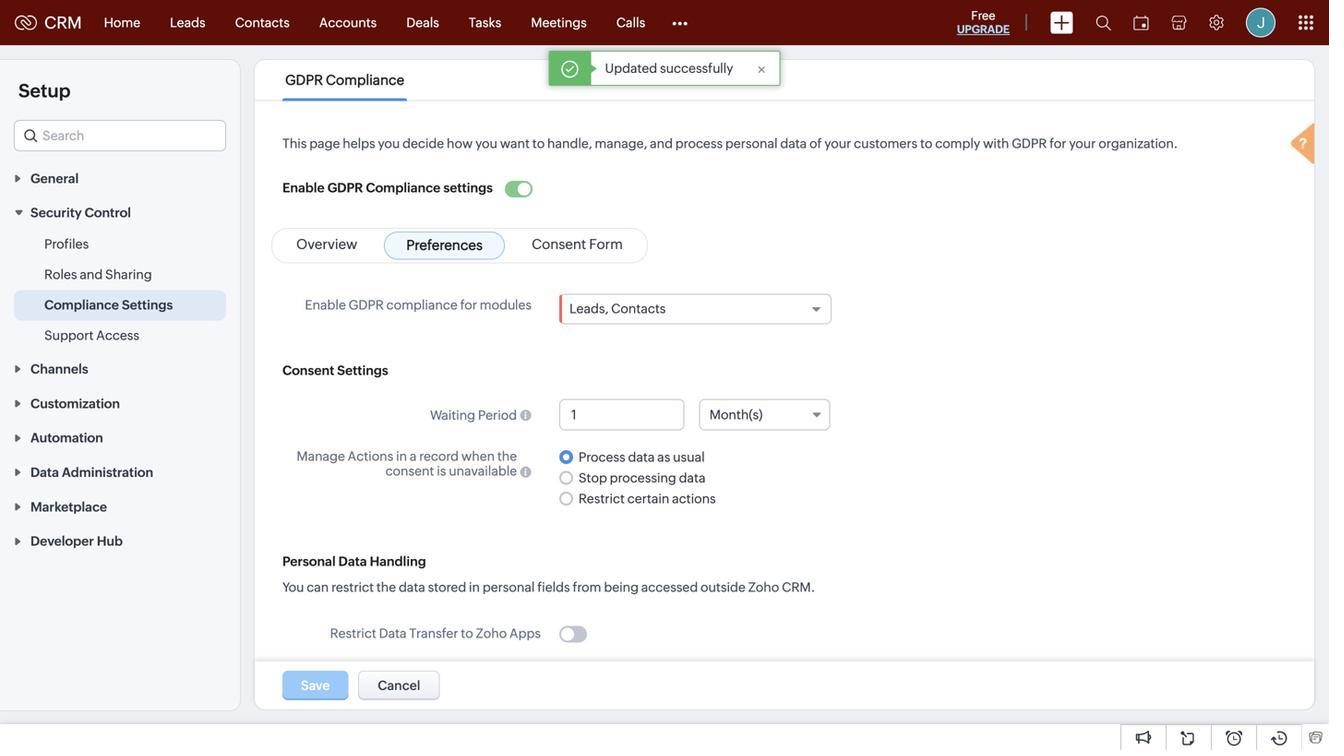 Task type: locate. For each thing, give the bounding box(es) containing it.
stop processing data
[[579, 471, 706, 486]]

developer hub
[[30, 534, 123, 549]]

customization
[[30, 396, 120, 411]]

leads,
[[570, 301, 609, 316]]

waiting
[[430, 408, 475, 423]]

1 vertical spatial data
[[338, 554, 367, 569]]

1 vertical spatial zoho
[[476, 626, 507, 641]]

organization.
[[1099, 136, 1178, 151]]

0 vertical spatial in
[[396, 449, 407, 464]]

zoho left 'apps'
[[476, 626, 507, 641]]

with
[[983, 136, 1009, 151]]

data down handling
[[399, 580, 425, 595]]

data down automation
[[30, 465, 59, 480]]

search element
[[1085, 0, 1122, 45]]

settings
[[122, 298, 173, 313], [337, 363, 388, 378]]

1 vertical spatial enable
[[305, 298, 346, 312]]

accounts link
[[304, 0, 392, 45]]

1 horizontal spatial restrict
[[579, 491, 625, 506]]

1 horizontal spatial data
[[338, 554, 367, 569]]

settings down sharing
[[122, 298, 173, 313]]

actions
[[348, 449, 393, 464]]

in left a
[[396, 449, 407, 464]]

0 vertical spatial contacts
[[235, 15, 290, 30]]

1 vertical spatial contacts
[[611, 301, 666, 316]]

data inside dropdown button
[[30, 465, 59, 480]]

0 vertical spatial for
[[1050, 136, 1067, 151]]

hub
[[97, 534, 123, 549]]

0 horizontal spatial restrict
[[330, 626, 376, 641]]

and inside "security control" region
[[80, 267, 103, 282]]

your right the of
[[825, 136, 851, 151]]

1 horizontal spatial for
[[1050, 136, 1067, 151]]

zoho left crm.
[[748, 580, 779, 595]]

consent left form
[[532, 236, 586, 252]]

2 vertical spatial compliance
[[44, 298, 119, 313]]

data up restrict
[[338, 554, 367, 569]]

modules
[[480, 298, 532, 312]]

create menu element
[[1039, 0, 1085, 45]]

deals link
[[392, 0, 454, 45]]

0 horizontal spatial you
[[378, 136, 400, 151]]

0 horizontal spatial the
[[376, 580, 396, 595]]

contacts right leads, at the top of page
[[611, 301, 666, 316]]

0 horizontal spatial in
[[396, 449, 407, 464]]

successfully
[[660, 61, 733, 76]]

restrict down restrict
[[330, 626, 376, 641]]

0 horizontal spatial data
[[30, 465, 59, 480]]

gdpr up this
[[285, 72, 323, 88]]

0 vertical spatial consent
[[532, 236, 586, 252]]

compliance down decide
[[366, 180, 441, 195]]

stored
[[428, 580, 466, 595]]

1 vertical spatial personal
[[483, 580, 535, 595]]

cancel button
[[358, 671, 440, 701]]

profile element
[[1235, 0, 1287, 45]]

decide
[[403, 136, 444, 151]]

your left organization.
[[1069, 136, 1096, 151]]

1 horizontal spatial your
[[1069, 136, 1096, 151]]

customers
[[854, 136, 918, 151]]

1 vertical spatial restrict
[[330, 626, 376, 641]]

and
[[650, 136, 673, 151], [80, 267, 103, 282]]

personal
[[282, 554, 336, 569]]

period
[[478, 408, 517, 423]]

0 vertical spatial zoho
[[748, 580, 779, 595]]

0 vertical spatial data
[[30, 465, 59, 480]]

roles
[[44, 267, 77, 282]]

restrict
[[331, 580, 374, 595]]

0 horizontal spatial zoho
[[476, 626, 507, 641]]

leads link
[[155, 0, 220, 45]]

zoho
[[748, 580, 779, 595], [476, 626, 507, 641]]

enable
[[282, 180, 325, 195], [305, 298, 346, 312]]

1 vertical spatial settings
[[337, 363, 388, 378]]

security control region
[[0, 230, 240, 351]]

1 horizontal spatial the
[[497, 449, 517, 464]]

you right how
[[475, 136, 497, 151]]

in inside manage actions in a record when the consent is unavailable
[[396, 449, 407, 464]]

logo image
[[15, 15, 37, 30]]

data
[[30, 465, 59, 480], [338, 554, 367, 569], [379, 626, 407, 641]]

enable for enable gdpr compliance settings
[[282, 180, 325, 195]]

to left comply
[[920, 136, 933, 151]]

0 vertical spatial personal
[[725, 136, 778, 151]]

data administration button
[[0, 455, 240, 489]]

administration
[[62, 465, 153, 480]]

for
[[1050, 136, 1067, 151], [460, 298, 477, 312]]

process
[[579, 450, 626, 465]]

consent inside list
[[532, 236, 586, 252]]

profiles link
[[44, 235, 89, 254]]

0 horizontal spatial your
[[825, 136, 851, 151]]

access
[[96, 328, 139, 343]]

None field
[[14, 120, 226, 151]]

1 horizontal spatial you
[[475, 136, 497, 151]]

0 horizontal spatial contacts
[[235, 15, 290, 30]]

roles and sharing
[[44, 267, 152, 282]]

personal right 'process'
[[725, 136, 778, 151]]

0 vertical spatial restrict
[[579, 491, 625, 506]]

1 vertical spatial in
[[469, 580, 480, 595]]

enable down this
[[282, 180, 325, 195]]

None text field
[[560, 400, 684, 430]]

you right helps in the left top of the page
[[378, 136, 400, 151]]

how
[[447, 136, 473, 151]]

compliance
[[326, 72, 404, 88], [366, 180, 441, 195], [44, 298, 119, 313]]

contacts right leads link
[[235, 15, 290, 30]]

for left modules
[[460, 298, 477, 312]]

and left 'process'
[[650, 136, 673, 151]]

consent up manage
[[282, 363, 334, 378]]

restrict certain actions
[[579, 491, 716, 506]]

Search text field
[[15, 121, 225, 150]]

2 you from the left
[[475, 136, 497, 151]]

enable down overview
[[305, 298, 346, 312]]

list
[[272, 229, 647, 262]]

to right transfer
[[461, 626, 473, 641]]

0 horizontal spatial for
[[460, 298, 477, 312]]

1 horizontal spatial settings
[[337, 363, 388, 378]]

your
[[825, 136, 851, 151], [1069, 136, 1096, 151]]

in
[[396, 449, 407, 464], [469, 580, 480, 595]]

compliance down "accounts" link
[[326, 72, 404, 88]]

for right with
[[1050, 136, 1067, 151]]

updated
[[605, 61, 657, 76]]

consent form link
[[529, 236, 626, 252]]

2 vertical spatial data
[[379, 626, 407, 641]]

in right stored
[[469, 580, 480, 595]]

the right when at bottom
[[497, 449, 517, 464]]

preferences
[[406, 237, 483, 253]]

0 horizontal spatial and
[[80, 267, 103, 282]]

settings for consent settings
[[337, 363, 388, 378]]

1 your from the left
[[825, 136, 851, 151]]

1 horizontal spatial consent
[[532, 236, 586, 252]]

1 vertical spatial for
[[460, 298, 477, 312]]

to
[[532, 136, 545, 151], [920, 136, 933, 151], [461, 626, 473, 641]]

1 vertical spatial the
[[376, 580, 396, 595]]

leads
[[170, 15, 205, 30]]

the down handling
[[376, 580, 396, 595]]

personal left fields
[[483, 580, 535, 595]]

1 vertical spatial and
[[80, 267, 103, 282]]

gdpr compliance link
[[282, 72, 407, 88]]

month(s)
[[710, 407, 763, 422]]

0 horizontal spatial settings
[[122, 298, 173, 313]]

restrict
[[579, 491, 625, 506], [330, 626, 376, 641]]

settings down enable gdpr compliance for modules
[[337, 363, 388, 378]]

0 vertical spatial enable
[[282, 180, 325, 195]]

compliance
[[386, 298, 458, 312]]

you
[[378, 136, 400, 151], [475, 136, 497, 151]]

channels
[[30, 362, 88, 377]]

list containing overview
[[272, 229, 647, 262]]

0 horizontal spatial consent
[[282, 363, 334, 378]]

from
[[573, 580, 601, 595]]

transfer
[[409, 626, 458, 641]]

personal
[[725, 136, 778, 151], [483, 580, 535, 595]]

restrict down stop
[[579, 491, 625, 506]]

manage
[[297, 449, 345, 464]]

compliance settings link
[[44, 296, 173, 314]]

gdpr
[[285, 72, 323, 88], [1012, 136, 1047, 151], [327, 180, 363, 195], [349, 298, 384, 312]]

0 vertical spatial the
[[497, 449, 517, 464]]

is
[[437, 464, 446, 478]]

0 vertical spatial settings
[[122, 298, 173, 313]]

to right want
[[532, 136, 545, 151]]

settings inside "security control" region
[[122, 298, 173, 313]]

1 horizontal spatial personal
[[725, 136, 778, 151]]

2 your from the left
[[1069, 136, 1096, 151]]

compliance up support access "link"
[[44, 298, 119, 313]]

contacts link
[[220, 0, 304, 45]]

data left the of
[[780, 136, 807, 151]]

data up 'stop processing data'
[[628, 450, 655, 465]]

and right roles
[[80, 267, 103, 282]]

2 horizontal spatial to
[[920, 136, 933, 151]]

1 horizontal spatial and
[[650, 136, 673, 151]]

you
[[282, 580, 304, 595]]

consent
[[532, 236, 586, 252], [282, 363, 334, 378]]

restrict data transfer to zoho apps
[[330, 626, 541, 641]]

Other Modules field
[[660, 8, 700, 37]]

1 horizontal spatial contacts
[[611, 301, 666, 316]]

support
[[44, 328, 94, 343]]

helps
[[343, 136, 375, 151]]

data left transfer
[[379, 626, 407, 641]]

page
[[309, 136, 340, 151]]

1 horizontal spatial zoho
[[748, 580, 779, 595]]

automation
[[30, 431, 103, 446]]

1 vertical spatial consent
[[282, 363, 334, 378]]

2 horizontal spatial data
[[379, 626, 407, 641]]

settings
[[443, 180, 493, 195]]

search image
[[1096, 15, 1111, 30]]



Task type: describe. For each thing, give the bounding box(es) containing it.
gdpr down helps in the left top of the page
[[327, 180, 363, 195]]

consent for consent settings
[[282, 363, 334, 378]]

processing
[[610, 471, 676, 486]]

calendar image
[[1134, 15, 1149, 30]]

comply
[[935, 136, 981, 151]]

1 horizontal spatial in
[[469, 580, 480, 595]]

enable for enable gdpr compliance for modules
[[305, 298, 346, 312]]

enable gdpr compliance settings
[[282, 180, 493, 195]]

compliance settings
[[44, 298, 173, 313]]

process
[[676, 136, 723, 151]]

upgrade
[[957, 23, 1010, 36]]

1 vertical spatial compliance
[[366, 180, 441, 195]]

crm
[[44, 13, 82, 32]]

when
[[461, 449, 495, 464]]

Month(s) field
[[699, 399, 830, 430]]

0 vertical spatial compliance
[[326, 72, 404, 88]]

process data as usual
[[579, 450, 705, 465]]

profiles
[[44, 237, 89, 252]]

data administration
[[30, 465, 153, 480]]

general button
[[0, 161, 240, 195]]

customization button
[[0, 386, 240, 420]]

apps
[[510, 626, 541, 641]]

restrict for restrict certain actions
[[579, 491, 625, 506]]

compliance inside "security control" region
[[44, 298, 119, 313]]

certain
[[627, 491, 670, 506]]

manage actions in a record when the consent is unavailable
[[297, 449, 517, 478]]

0 horizontal spatial to
[[461, 626, 473, 641]]

calls link
[[602, 0, 660, 45]]

a
[[410, 449, 417, 464]]

0 vertical spatial and
[[650, 136, 673, 151]]

enable gdpr compliance for modules
[[305, 298, 532, 312]]

gdpr right with
[[1012, 136, 1047, 151]]

form
[[589, 236, 623, 252]]

accounts
[[319, 15, 377, 30]]

data up actions
[[679, 471, 706, 486]]

support access link
[[44, 326, 139, 345]]

support access
[[44, 328, 139, 343]]

create menu image
[[1050, 12, 1074, 34]]

stop
[[579, 471, 607, 486]]

preferences list item
[[381, 229, 508, 262]]

consent for consent form
[[532, 236, 586, 252]]

preferences link
[[404, 237, 486, 253]]

data for restrict data transfer to zoho apps
[[379, 626, 407, 641]]

security control button
[[0, 195, 240, 230]]

meetings link
[[516, 0, 602, 45]]

personal data handling
[[282, 554, 426, 569]]

marketplace
[[30, 500, 107, 514]]

home link
[[89, 0, 155, 45]]

leads, contacts
[[570, 301, 666, 316]]

sharing
[[105, 267, 152, 282]]

data for personal data handling
[[338, 554, 367, 569]]

outside
[[701, 580, 746, 595]]

restrict for restrict data transfer to zoho apps
[[330, 626, 376, 641]]

actions
[[672, 491, 716, 506]]

you can restrict the data stored in personal fields from being accessed outside zoho crm.
[[282, 580, 815, 595]]

1 horizontal spatial to
[[532, 136, 545, 151]]

usual
[[673, 450, 705, 465]]

overview
[[296, 236, 357, 252]]

as
[[657, 450, 670, 465]]

channels button
[[0, 351, 240, 386]]

gdpr left compliance
[[349, 298, 384, 312]]

crm link
[[15, 13, 82, 32]]

profile image
[[1246, 8, 1276, 37]]

this
[[282, 136, 307, 151]]

general
[[30, 171, 79, 186]]

developer
[[30, 534, 94, 549]]

marketplace button
[[0, 489, 240, 524]]

consent settings
[[282, 363, 388, 378]]

control
[[85, 206, 131, 220]]

deals
[[406, 15, 439, 30]]

settings for compliance settings
[[122, 298, 173, 313]]

being
[[604, 580, 639, 595]]

the inside manage actions in a record when the consent is unavailable
[[497, 449, 517, 464]]

cancel
[[378, 678, 420, 693]]

consent form
[[532, 236, 623, 252]]

accessed
[[641, 580, 698, 595]]

security
[[30, 206, 82, 220]]

this page helps you decide how you want to handle, manage, and process personal data of your customers to comply with gdpr for your organization.
[[282, 136, 1178, 151]]

crm.
[[782, 580, 815, 595]]

handle,
[[547, 136, 592, 151]]

0 horizontal spatial personal
[[483, 580, 535, 595]]

gdpr compliance
[[285, 72, 404, 88]]

record
[[419, 449, 459, 464]]

automation button
[[0, 420, 240, 455]]

want
[[500, 136, 530, 151]]

help image
[[1287, 120, 1324, 171]]

free
[[971, 9, 996, 23]]

manage,
[[595, 136, 647, 151]]

unavailable
[[449, 464, 517, 478]]

can
[[307, 580, 329, 595]]

security control
[[30, 206, 131, 220]]

1 you from the left
[[378, 136, 400, 151]]

roles and sharing link
[[44, 266, 152, 284]]

setup
[[18, 80, 71, 102]]

tasks
[[469, 15, 501, 30]]

consent
[[385, 464, 434, 478]]



Task type: vqa. For each thing, say whether or not it's contained in the screenshot.
Enter a template name text box
no



